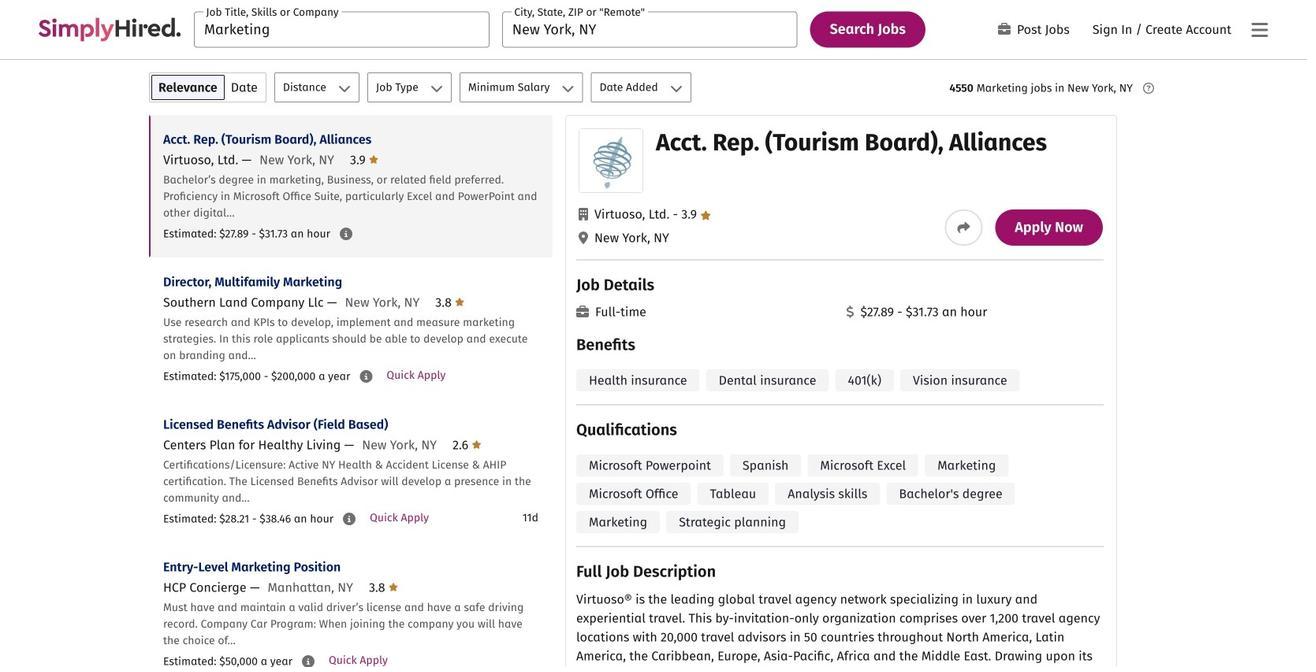 Task type: locate. For each thing, give the bounding box(es) containing it.
acct. rep. (tourism board), alliances element
[[565, 115, 1117, 668]]

0 horizontal spatial 3.9 out of 5 stars element
[[350, 153, 379, 168]]

1 vertical spatial job salary disclaimer image
[[343, 513, 356, 526]]

0 vertical spatial 3.9 out of 5 stars element
[[350, 153, 379, 168]]

list
[[149, 115, 553, 668]]

None text field
[[194, 11, 490, 48]]

2.6 out of 5 stars element
[[453, 438, 481, 453]]

job salary disclaimer image for bottommost 3.8 out of 5 stars element
[[302, 656, 315, 668]]

star image
[[369, 153, 379, 166], [700, 211, 711, 220], [455, 296, 465, 309], [472, 439, 481, 451]]

simplyhired logo image
[[38, 18, 181, 41]]

2 vertical spatial job salary disclaimer image
[[302, 656, 315, 668]]

briefcase image
[[576, 306, 589, 319]]

briefcase image
[[998, 23, 1011, 35]]

3.9 out of 5 stars element
[[350, 153, 379, 168], [670, 207, 711, 222]]

3.8 out of 5 stars element
[[435, 295, 465, 310], [369, 581, 398, 596]]

main menu image
[[1252, 21, 1268, 40]]

company logo for virtuoso, ltd. image
[[580, 129, 643, 192]]

job salary disclaimer image for 2.6 out of 5 stars element
[[343, 513, 356, 526]]

1 vertical spatial 3.9 out of 5 stars element
[[670, 207, 711, 222]]

job salary disclaimer image
[[340, 228, 352, 240], [343, 513, 356, 526], [302, 656, 315, 668]]

None field
[[194, 11, 490, 48], [502, 11, 798, 48], [194, 11, 490, 48], [502, 11, 798, 48]]

0 horizontal spatial 3.8 out of 5 stars element
[[369, 581, 398, 596]]

1 horizontal spatial 3.9 out of 5 stars element
[[670, 207, 711, 222]]

None text field
[[502, 11, 798, 48]]

star image
[[389, 582, 398, 594]]

job salary disclaimer image
[[360, 371, 373, 383]]

1 horizontal spatial 3.8 out of 5 stars element
[[435, 295, 465, 310]]



Task type: describe. For each thing, give the bounding box(es) containing it.
share this job image
[[958, 222, 970, 234]]

location dot image
[[579, 232, 588, 244]]

dollar sign image
[[846, 306, 854, 319]]

3.9 out of 5 stars element inside acct. rep. (tourism board), alliances element
[[670, 207, 711, 222]]

building image
[[579, 208, 588, 221]]

1 vertical spatial 3.8 out of 5 stars element
[[369, 581, 398, 596]]

0 vertical spatial 3.8 out of 5 stars element
[[435, 295, 465, 310]]

sponsored jobs disclaimer image
[[1143, 83, 1154, 94]]

0 vertical spatial job salary disclaimer image
[[340, 228, 352, 240]]



Task type: vqa. For each thing, say whether or not it's contained in the screenshot.
the bottommost 3.8 out of 5 stars element
yes



